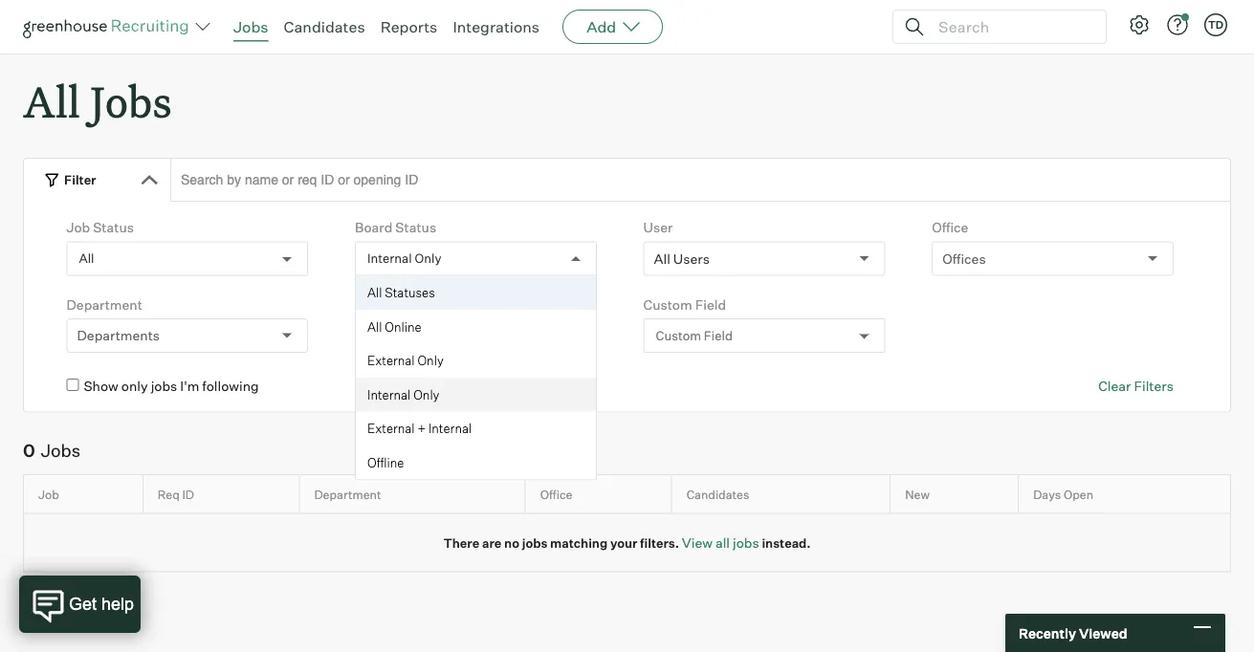 Task type: locate. For each thing, give the bounding box(es) containing it.
board
[[355, 219, 392, 236]]

all left statuses
[[367, 285, 382, 301]]

only
[[121, 378, 148, 395], [410, 378, 436, 395]]

status down filter
[[93, 219, 134, 236]]

1 vertical spatial job
[[38, 487, 59, 502]]

2 only from the left
[[410, 378, 436, 395]]

offline
[[367, 455, 404, 470]]

only for jobs
[[121, 378, 148, 395]]

all
[[23, 73, 80, 129], [654, 250, 670, 267], [79, 251, 94, 266], [367, 285, 382, 301], [367, 319, 382, 335]]

days open
[[1033, 487, 1093, 502]]

show right show only template jobs checkbox
[[372, 378, 407, 395]]

external
[[367, 353, 415, 368], [367, 421, 415, 436]]

jobs left i'm on the bottom left
[[151, 378, 177, 395]]

2 status from the left
[[395, 219, 436, 236]]

departments
[[77, 327, 160, 344]]

1 vertical spatial field
[[704, 328, 733, 343]]

1 vertical spatial jobs
[[90, 73, 172, 129]]

internal only
[[367, 251, 441, 266], [367, 387, 439, 402]]

integrations link
[[453, 17, 540, 36]]

custom field down all users option in the top of the page
[[643, 296, 726, 313]]

offices
[[942, 250, 986, 267]]

0 vertical spatial internal only
[[367, 251, 441, 266]]

0 horizontal spatial status
[[93, 219, 134, 236]]

office up offices
[[932, 219, 968, 236]]

status
[[93, 219, 134, 236], [395, 219, 436, 236]]

days
[[1033, 487, 1061, 502]]

0 vertical spatial department
[[66, 296, 142, 313]]

custom field down users
[[656, 328, 733, 343]]

2 external from the top
[[367, 421, 415, 436]]

show only jobs i'm following
[[84, 378, 259, 395]]

1 horizontal spatial job
[[66, 219, 90, 236]]

0 horizontal spatial office
[[540, 487, 572, 502]]

2 show from the left
[[372, 378, 407, 395]]

there are no jobs matching your filters. view all jobs instead.
[[443, 534, 811, 551]]

department down the offline
[[314, 487, 381, 502]]

jobs down greenhouse recruiting image
[[90, 73, 172, 129]]

show
[[84, 378, 118, 395], [372, 378, 407, 395]]

0 horizontal spatial job
[[38, 487, 59, 502]]

job down 0 jobs
[[38, 487, 59, 502]]

only up show only template jobs
[[417, 353, 444, 368]]

1 only from the left
[[121, 378, 148, 395]]

internal down board status
[[367, 251, 412, 266]]

all for all statuses
[[367, 285, 382, 301]]

only up '+'
[[413, 387, 439, 402]]

0 vertical spatial job
[[66, 219, 90, 236]]

jobs
[[151, 378, 177, 395], [498, 378, 525, 395], [733, 534, 759, 551], [522, 535, 548, 551]]

1 horizontal spatial department
[[314, 487, 381, 502]]

job down filter
[[66, 219, 90, 236]]

0 vertical spatial only
[[415, 251, 441, 266]]

td button
[[1204, 13, 1227, 36]]

all down role
[[367, 319, 382, 335]]

candidates
[[284, 17, 365, 36], [686, 487, 749, 502]]

1 show from the left
[[84, 378, 118, 395]]

external left '+'
[[367, 421, 415, 436]]

filters
[[1134, 378, 1174, 395]]

show for show only template jobs
[[372, 378, 407, 395]]

internal down external only
[[367, 387, 411, 402]]

all up filter
[[23, 73, 80, 129]]

add button
[[563, 10, 663, 44]]

department up departments
[[66, 296, 142, 313]]

only
[[415, 251, 441, 266], [417, 353, 444, 368], [413, 387, 439, 402]]

all for all users
[[654, 250, 670, 267]]

all users
[[654, 250, 710, 267]]

2 vertical spatial internal
[[428, 421, 472, 436]]

Show only template jobs checkbox
[[355, 379, 367, 391]]

0
[[23, 440, 35, 462]]

internal only down board status
[[367, 251, 441, 266]]

all down job status
[[79, 251, 94, 266]]

only up statuses
[[415, 251, 441, 266]]

0 horizontal spatial department
[[66, 296, 142, 313]]

custom
[[643, 296, 692, 313], [656, 328, 701, 343]]

candidates right jobs link
[[284, 17, 365, 36]]

open
[[1064, 487, 1093, 502]]

custom field
[[643, 296, 726, 313], [656, 328, 733, 343]]

external only
[[367, 353, 444, 368]]

2 internal only from the top
[[367, 387, 439, 402]]

1 horizontal spatial status
[[395, 219, 436, 236]]

candidates link
[[284, 17, 365, 36]]

1 horizontal spatial only
[[410, 378, 436, 395]]

1 horizontal spatial jobs
[[90, 73, 172, 129]]

internal
[[367, 251, 412, 266], [367, 387, 411, 402], [428, 421, 472, 436]]

integrations
[[453, 17, 540, 36]]

all left users
[[654, 250, 670, 267]]

candidates up view all jobs link
[[686, 487, 749, 502]]

1 vertical spatial external
[[367, 421, 415, 436]]

0 vertical spatial custom
[[643, 296, 692, 313]]

0 vertical spatial office
[[932, 219, 968, 236]]

custom down all users option in the top of the page
[[643, 296, 692, 313]]

id
[[182, 487, 194, 502]]

jobs for all jobs
[[90, 73, 172, 129]]

status right the board
[[395, 219, 436, 236]]

1 status from the left
[[93, 219, 134, 236]]

only down external only
[[410, 378, 436, 395]]

are
[[482, 535, 502, 551]]

1 vertical spatial internal only
[[367, 387, 439, 402]]

jobs left candidates link
[[233, 17, 268, 36]]

1 vertical spatial office
[[540, 487, 572, 502]]

reports
[[380, 17, 438, 36]]

2 vertical spatial jobs
[[41, 440, 81, 462]]

jobs right no on the left
[[522, 535, 548, 551]]

department
[[66, 296, 142, 313], [314, 487, 381, 502]]

status for board status
[[395, 219, 436, 236]]

office up 'matching'
[[540, 487, 572, 502]]

show right show only jobs i'm following checkbox
[[84, 378, 118, 395]]

recently
[[1019, 625, 1076, 642]]

only down departments
[[121, 378, 148, 395]]

external down all online
[[367, 353, 415, 368]]

0 horizontal spatial candidates
[[284, 17, 365, 36]]

0 horizontal spatial jobs
[[41, 440, 81, 462]]

jobs
[[233, 17, 268, 36], [90, 73, 172, 129], [41, 440, 81, 462]]

all jobs
[[23, 73, 172, 129]]

0 vertical spatial external
[[367, 353, 415, 368]]

1 vertical spatial custom field
[[656, 328, 733, 343]]

configure image
[[1128, 13, 1151, 36]]

field
[[695, 296, 726, 313], [704, 328, 733, 343]]

job
[[66, 219, 90, 236], [38, 487, 59, 502]]

jobs for 0 jobs
[[41, 440, 81, 462]]

1 horizontal spatial candidates
[[686, 487, 749, 502]]

0 horizontal spatial show
[[84, 378, 118, 395]]

2 horizontal spatial jobs
[[233, 17, 268, 36]]

1 vertical spatial candidates
[[686, 487, 749, 502]]

1 vertical spatial internal
[[367, 387, 411, 402]]

internal right '+'
[[428, 421, 472, 436]]

internal only down external only
[[367, 387, 439, 402]]

custom down all users on the top of page
[[656, 328, 701, 343]]

1 vertical spatial department
[[314, 487, 381, 502]]

office
[[932, 219, 968, 236], [540, 487, 572, 502]]

2 vertical spatial only
[[413, 387, 439, 402]]

0 horizontal spatial only
[[121, 378, 148, 395]]

jobs right 0 at the bottom left of page
[[41, 440, 81, 462]]

filters.
[[640, 535, 679, 551]]

view all jobs link
[[682, 534, 759, 551]]

job status
[[66, 219, 134, 236]]

no
[[504, 535, 519, 551]]

1 horizontal spatial show
[[372, 378, 407, 395]]

1 external from the top
[[367, 353, 415, 368]]



Task type: vqa. For each thing, say whether or not it's contained in the screenshot.
+ Add Interview link
no



Task type: describe. For each thing, give the bounding box(es) containing it.
clear filters
[[1098, 378, 1174, 395]]

all statuses
[[367, 285, 435, 301]]

clear filters link
[[1098, 377, 1174, 396]]

0 jobs
[[23, 440, 81, 462]]

jobs inside there are no jobs matching your filters. view all jobs instead.
[[522, 535, 548, 551]]

Search by name or req ID or opening ID text field
[[170, 158, 1231, 202]]

all for all
[[79, 251, 94, 266]]

following
[[202, 378, 259, 395]]

0 vertical spatial candidates
[[284, 17, 365, 36]]

instead.
[[762, 535, 811, 551]]

filter
[[64, 172, 96, 187]]

online
[[385, 319, 421, 335]]

1 vertical spatial custom
[[656, 328, 701, 343]]

recently viewed
[[1019, 625, 1127, 642]]

0 vertical spatial custom field
[[643, 296, 726, 313]]

all
[[715, 534, 730, 551]]

add
[[587, 17, 616, 36]]

td
[[1208, 18, 1224, 31]]

all online
[[367, 319, 421, 335]]

all for all jobs
[[23, 73, 80, 129]]

board status
[[355, 219, 436, 236]]

1 horizontal spatial office
[[932, 219, 968, 236]]

0 vertical spatial jobs
[[233, 17, 268, 36]]

jobs right all
[[733, 534, 759, 551]]

clear
[[1098, 378, 1131, 395]]

external for external only
[[367, 353, 415, 368]]

only for template
[[410, 378, 436, 395]]

view
[[682, 534, 713, 551]]

all users option
[[654, 250, 710, 267]]

1 internal only from the top
[[367, 251, 441, 266]]

+
[[417, 421, 426, 436]]

status for job status
[[93, 219, 134, 236]]

all for all online
[[367, 319, 382, 335]]

show for show only jobs i'm following
[[84, 378, 118, 395]]

Search text field
[[934, 13, 1089, 41]]

statuses
[[385, 285, 435, 301]]

i'm
[[180, 378, 199, 395]]

1 vertical spatial only
[[417, 353, 444, 368]]

jobs link
[[233, 17, 268, 36]]

req
[[158, 487, 180, 502]]

users
[[673, 250, 710, 267]]

matching
[[550, 535, 608, 551]]

job for job
[[38, 487, 59, 502]]

external + internal
[[367, 421, 472, 436]]

greenhouse recruiting image
[[23, 15, 195, 38]]

td button
[[1200, 10, 1231, 40]]

show only template jobs
[[372, 378, 525, 395]]

req id
[[158, 487, 194, 502]]

external for external + internal
[[367, 421, 415, 436]]

job for job status
[[66, 219, 90, 236]]

new
[[905, 487, 930, 502]]

your
[[610, 535, 637, 551]]

0 vertical spatial internal
[[367, 251, 412, 266]]

Show only jobs I'm following checkbox
[[66, 379, 79, 391]]

role
[[355, 296, 383, 313]]

jobs right template in the bottom of the page
[[498, 378, 525, 395]]

there
[[443, 535, 479, 551]]

viewed
[[1079, 625, 1127, 642]]

template
[[439, 378, 495, 395]]

0 vertical spatial field
[[695, 296, 726, 313]]

user
[[643, 219, 673, 236]]

reports link
[[380, 17, 438, 36]]



